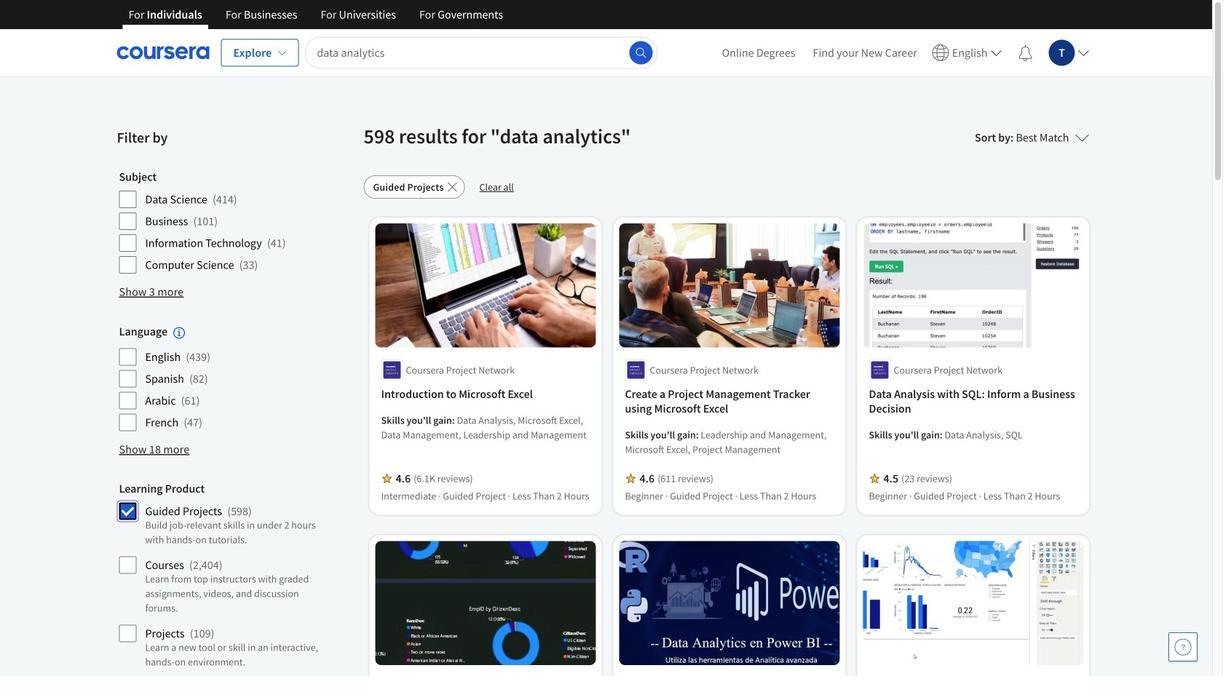 Task type: locate. For each thing, give the bounding box(es) containing it.
1 (4.6 stars) element from the left
[[396, 472, 411, 486]]

menu
[[714, 29, 1096, 76]]

2 vertical spatial group
[[119, 482, 327, 677]]

(4.6 stars) element
[[396, 472, 411, 486], [640, 472, 655, 486]]

0 horizontal spatial (4.6 stars) element
[[396, 472, 411, 486]]

What do you want to learn? text field
[[305, 37, 658, 69]]

1 group from the top
[[119, 170, 327, 278]]

1 vertical spatial group
[[119, 324, 327, 435]]

(4.5 stars) element
[[884, 472, 899, 486]]

help center image
[[1175, 639, 1192, 656]]

2 (4.6 stars) element from the left
[[640, 472, 655, 486]]

1 horizontal spatial (4.6 stars) element
[[640, 472, 655, 486]]

0 vertical spatial group
[[119, 170, 327, 278]]

group
[[119, 170, 327, 278], [119, 324, 327, 435], [119, 482, 327, 677]]

None search field
[[305, 37, 658, 69]]



Task type: vqa. For each thing, say whether or not it's contained in the screenshot.
week
no



Task type: describe. For each thing, give the bounding box(es) containing it.
information about this filter group image
[[173, 327, 185, 339]]

3 group from the top
[[119, 482, 327, 677]]

2 group from the top
[[119, 324, 327, 435]]

coursera image
[[117, 41, 209, 64]]

banner navigation
[[117, 0, 515, 40]]



